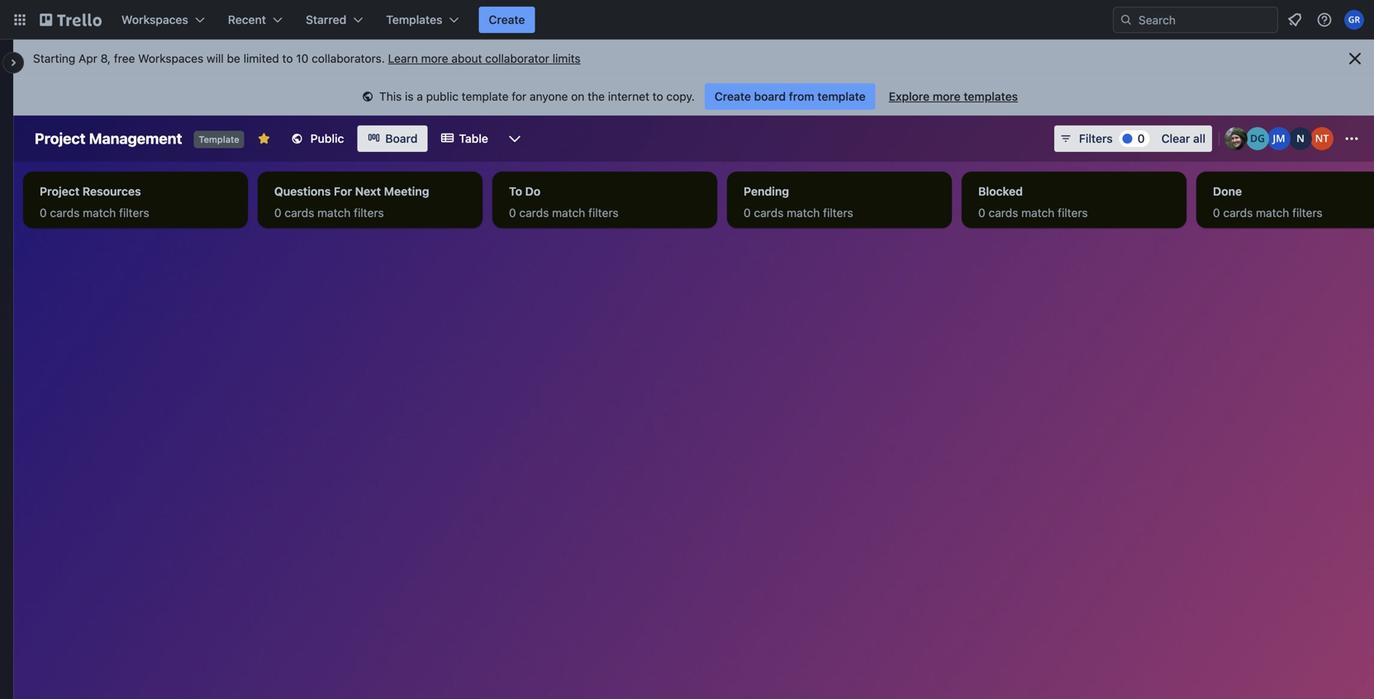 Task type: locate. For each thing, give the bounding box(es) containing it.
0 notifications image
[[1285, 10, 1305, 30]]

limited
[[243, 52, 279, 65]]

1 vertical spatial to
[[653, 90, 663, 103]]

cards
[[50, 206, 80, 220], [285, 206, 314, 220], [519, 206, 549, 220], [754, 206, 784, 220], [989, 206, 1018, 220], [1223, 206, 1253, 220]]

templates
[[964, 90, 1018, 103]]

0 horizontal spatial template
[[462, 90, 509, 103]]

filters
[[119, 206, 149, 220], [354, 206, 384, 220], [588, 206, 619, 220], [823, 206, 853, 220], [1058, 206, 1088, 220], [1292, 206, 1322, 220]]

cards inside to do 0 cards match filters
[[519, 206, 549, 220]]

filters down project resources text box
[[119, 206, 149, 220]]

Questions For Next Meeting text field
[[264, 178, 476, 205]]

match down pending text field
[[787, 206, 820, 220]]

match inside blocked 0 cards match filters
[[1021, 206, 1055, 220]]

2 cards from the left
[[285, 206, 314, 220]]

caity (caity) image
[[1224, 127, 1248, 150]]

public
[[310, 132, 344, 145]]

10
[[296, 52, 308, 65]]

filters inside blocked 0 cards match filters
[[1058, 206, 1088, 220]]

more
[[421, 52, 448, 65], [933, 90, 961, 103]]

cards down questions
[[285, 206, 314, 220]]

cards down done
[[1223, 206, 1253, 220]]

1 filters from the left
[[119, 206, 149, 220]]

0 vertical spatial workspaces
[[121, 13, 188, 26]]

0 inside to do 0 cards match filters
[[509, 206, 516, 220]]

5 filters from the left
[[1058, 206, 1088, 220]]

1 horizontal spatial template
[[817, 90, 866, 103]]

create left board
[[715, 90, 751, 103]]

filters inside to do 0 cards match filters
[[588, 206, 619, 220]]

match down done text field
[[1256, 206, 1289, 220]]

0 horizontal spatial more
[[421, 52, 448, 65]]

4 match from the left
[[787, 206, 820, 220]]

1 horizontal spatial create
[[715, 90, 751, 103]]

match inside to do 0 cards match filters
[[552, 206, 585, 220]]

Pending text field
[[734, 178, 945, 205]]

project up project resources 0 cards match filters
[[35, 130, 86, 147]]

filters
[[1079, 132, 1113, 145]]

blocked 0 cards match filters
[[978, 185, 1088, 220]]

on
[[571, 90, 584, 103]]

anyone
[[530, 90, 568, 103]]

to
[[509, 185, 522, 198]]

6 match from the left
[[1256, 206, 1289, 220]]

workspaces up free
[[121, 13, 188, 26]]

cards down blocked
[[989, 206, 1018, 220]]

show menu image
[[1343, 131, 1360, 147]]

project inside project resources 0 cards match filters
[[40, 185, 79, 198]]

5 cards from the left
[[989, 206, 1018, 220]]

2 match from the left
[[317, 206, 351, 220]]

recent button
[[218, 7, 293, 33]]

4 cards from the left
[[754, 206, 784, 220]]

public
[[426, 90, 459, 103]]

Project Resources text field
[[30, 178, 241, 205]]

filters down questions for next meeting 'text box' at the left
[[354, 206, 384, 220]]

blocked
[[978, 185, 1023, 198]]

to
[[282, 52, 293, 65], [653, 90, 663, 103]]

1 template from the left
[[462, 90, 509, 103]]

0 inside blocked 0 cards match filters
[[978, 206, 985, 220]]

0 vertical spatial project
[[35, 130, 86, 147]]

filters down blocked text field
[[1058, 206, 1088, 220]]

filters inside done 0 cards match filters
[[1292, 206, 1322, 220]]

match down "for"
[[317, 206, 351, 220]]

clear all button
[[1155, 126, 1212, 152]]

cards inside blocked 0 cards match filters
[[989, 206, 1018, 220]]

meeting
[[384, 185, 429, 198]]

1 vertical spatial workspaces
[[138, 52, 203, 65]]

3 cards from the left
[[519, 206, 549, 220]]

filters down done text field
[[1292, 206, 1322, 220]]

starting
[[33, 52, 75, 65]]

greg robinson (gregrobinson96) image
[[1344, 10, 1364, 30]]

1 horizontal spatial more
[[933, 90, 961, 103]]

free
[[114, 52, 135, 65]]

match down the to do text field
[[552, 206, 585, 220]]

cards down do
[[519, 206, 549, 220]]

3 filters from the left
[[588, 206, 619, 220]]

create for create board from template
[[715, 90, 751, 103]]

board
[[385, 132, 418, 145]]

0 horizontal spatial to
[[282, 52, 293, 65]]

project
[[35, 130, 86, 147], [40, 185, 79, 198]]

template right the from
[[817, 90, 866, 103]]

clear all
[[1161, 132, 1205, 145]]

project inside board name text field
[[35, 130, 86, 147]]

cards down "pending"
[[754, 206, 784, 220]]

do
[[525, 185, 541, 198]]

collaborators.
[[312, 52, 385, 65]]

to left the 10
[[282, 52, 293, 65]]

about
[[451, 52, 482, 65]]

workspaces inside dropdown button
[[121, 13, 188, 26]]

match inside questions for next meeting 0 cards match filters
[[317, 206, 351, 220]]

cards down project resources text box
[[50, 206, 80, 220]]

more right explore
[[933, 90, 961, 103]]

more right learn
[[421, 52, 448, 65]]

0 inside done 0 cards match filters
[[1213, 206, 1220, 220]]

next
[[355, 185, 381, 198]]

cards inside pending 0 cards match filters
[[754, 206, 784, 220]]

management
[[89, 130, 182, 147]]

project left the resources
[[40, 185, 79, 198]]

5 match from the left
[[1021, 206, 1055, 220]]

templates
[[386, 13, 442, 26]]

create for create
[[489, 13, 525, 26]]

6 cards from the left
[[1223, 206, 1253, 220]]

internet
[[608, 90, 649, 103]]

match down blocked text field
[[1021, 206, 1055, 220]]

back to home image
[[40, 7, 102, 33]]

recent
[[228, 13, 266, 26]]

3 match from the left
[[552, 206, 585, 220]]

board
[[754, 90, 786, 103]]

primary element
[[0, 0, 1374, 40]]

match down the resources
[[83, 206, 116, 220]]

1 match from the left
[[83, 206, 116, 220]]

1 vertical spatial project
[[40, 185, 79, 198]]

0
[[1138, 132, 1145, 145], [40, 206, 47, 220], [274, 206, 281, 220], [509, 206, 516, 220], [744, 206, 751, 220], [978, 206, 985, 220], [1213, 206, 1220, 220]]

0 vertical spatial create
[[489, 13, 525, 26]]

Done text field
[[1203, 178, 1374, 205]]

6 filters from the left
[[1292, 206, 1322, 220]]

create up collaborator
[[489, 13, 525, 26]]

to left copy.
[[653, 90, 663, 103]]

workspaces down workspaces dropdown button
[[138, 52, 203, 65]]

0 vertical spatial to
[[282, 52, 293, 65]]

1 cards from the left
[[50, 206, 80, 220]]

1 vertical spatial create
[[715, 90, 751, 103]]

1 horizontal spatial to
[[653, 90, 663, 103]]

template left for
[[462, 90, 509, 103]]

project for project resources 0 cards match filters
[[40, 185, 79, 198]]

template
[[462, 90, 509, 103], [817, 90, 866, 103]]

1 vertical spatial more
[[933, 90, 961, 103]]

0 inside project resources 0 cards match filters
[[40, 206, 47, 220]]

pending 0 cards match filters
[[744, 185, 853, 220]]

create
[[489, 13, 525, 26], [715, 90, 751, 103]]

all
[[1193, 132, 1205, 145]]

change
[[279, 159, 315, 171]]

explore
[[889, 90, 930, 103]]

workspaces
[[121, 13, 188, 26], [138, 52, 203, 65]]

match
[[83, 206, 116, 220], [317, 206, 351, 220], [552, 206, 585, 220], [787, 206, 820, 220], [1021, 206, 1055, 220], [1256, 206, 1289, 220]]

create inside button
[[489, 13, 525, 26]]

filters down the to do text field
[[588, 206, 619, 220]]

4 filters from the left
[[823, 206, 853, 220]]

match inside project resources 0 cards match filters
[[83, 206, 116, 220]]

2 filters from the left
[[354, 206, 384, 220]]

filters down pending text field
[[823, 206, 853, 220]]

0 horizontal spatial create
[[489, 13, 525, 26]]



Task type: vqa. For each thing, say whether or not it's contained in the screenshot.
Create from template… icon
no



Task type: describe. For each thing, give the bounding box(es) containing it.
cards inside done 0 cards match filters
[[1223, 206, 1253, 220]]

project resources 0 cards match filters
[[40, 185, 149, 220]]

done 0 cards match filters
[[1213, 185, 1322, 220]]

table
[[459, 132, 488, 145]]

search image
[[1120, 13, 1133, 26]]

Board name text field
[[26, 126, 190, 152]]

project management
[[35, 130, 182, 147]]

is
[[405, 90, 414, 103]]

resources
[[82, 185, 141, 198]]

create button
[[479, 7, 535, 33]]

limits
[[552, 52, 581, 65]]

match inside done 0 cards match filters
[[1256, 206, 1289, 220]]

to do 0 cards match filters
[[509, 185, 619, 220]]

cards inside questions for next meeting 0 cards match filters
[[285, 206, 314, 220]]

visibility
[[318, 159, 355, 171]]

the
[[588, 90, 605, 103]]

starred
[[306, 13, 346, 26]]

0 vertical spatial more
[[421, 52, 448, 65]]

pending
[[744, 185, 789, 198]]

will
[[207, 52, 224, 65]]

Search field
[[1133, 7, 1277, 32]]

change visibility tooltip
[[274, 157, 360, 173]]

a
[[417, 90, 423, 103]]

this is a public template for anyone on the internet to copy.
[[379, 90, 695, 103]]

for
[[334, 185, 352, 198]]

clear
[[1161, 132, 1190, 145]]

devan goldstein (devangoldstein2) image
[[1246, 127, 1269, 150]]

change visibility
[[279, 159, 355, 171]]

jordan mirchev (jordan_mirchev) image
[[1267, 127, 1291, 150]]

apr
[[79, 52, 97, 65]]

0 inside questions for next meeting 0 cards match filters
[[274, 206, 281, 220]]

sm image
[[359, 89, 376, 106]]

from
[[789, 90, 814, 103]]

star or unstar board image
[[258, 132, 271, 145]]

explore more templates
[[889, 90, 1018, 103]]

table link
[[431, 126, 498, 152]]

starting apr 8, free workspaces will be limited to 10 collaborators. learn more about collaborator limits
[[33, 52, 581, 65]]

for
[[512, 90, 526, 103]]

2 template from the left
[[817, 90, 866, 103]]

cards inside project resources 0 cards match filters
[[50, 206, 80, 220]]

learn more about collaborator limits link
[[388, 52, 581, 65]]

nic (nicoletollefson1) image
[[1289, 127, 1312, 150]]

public button
[[281, 126, 354, 152]]

learn
[[388, 52, 418, 65]]

project for project management
[[35, 130, 86, 147]]

board link
[[357, 126, 428, 152]]

create board from template link
[[705, 83, 876, 110]]

this
[[379, 90, 402, 103]]

To Do text field
[[499, 178, 711, 205]]

filters inside project resources 0 cards match filters
[[119, 206, 149, 220]]

explore more templates link
[[879, 83, 1028, 110]]

nicole tang (nicoletang31) image
[[1310, 127, 1334, 150]]

workspaces button
[[112, 7, 215, 33]]

template
[[199, 134, 239, 145]]

0 inside pending 0 cards match filters
[[744, 206, 751, 220]]

copy.
[[666, 90, 695, 103]]

done
[[1213, 185, 1242, 198]]

match inside pending 0 cards match filters
[[787, 206, 820, 220]]

Blocked text field
[[968, 178, 1180, 205]]

8,
[[101, 52, 111, 65]]

customize views image
[[506, 131, 523, 147]]

create board from template
[[715, 90, 866, 103]]

templates button
[[376, 7, 469, 33]]

filters inside questions for next meeting 0 cards match filters
[[354, 206, 384, 220]]

starred button
[[296, 7, 373, 33]]

questions
[[274, 185, 331, 198]]

filters inside pending 0 cards match filters
[[823, 206, 853, 220]]

questions for next meeting 0 cards match filters
[[274, 185, 429, 220]]

open information menu image
[[1316, 12, 1333, 28]]

collaborator
[[485, 52, 549, 65]]

be
[[227, 52, 240, 65]]



